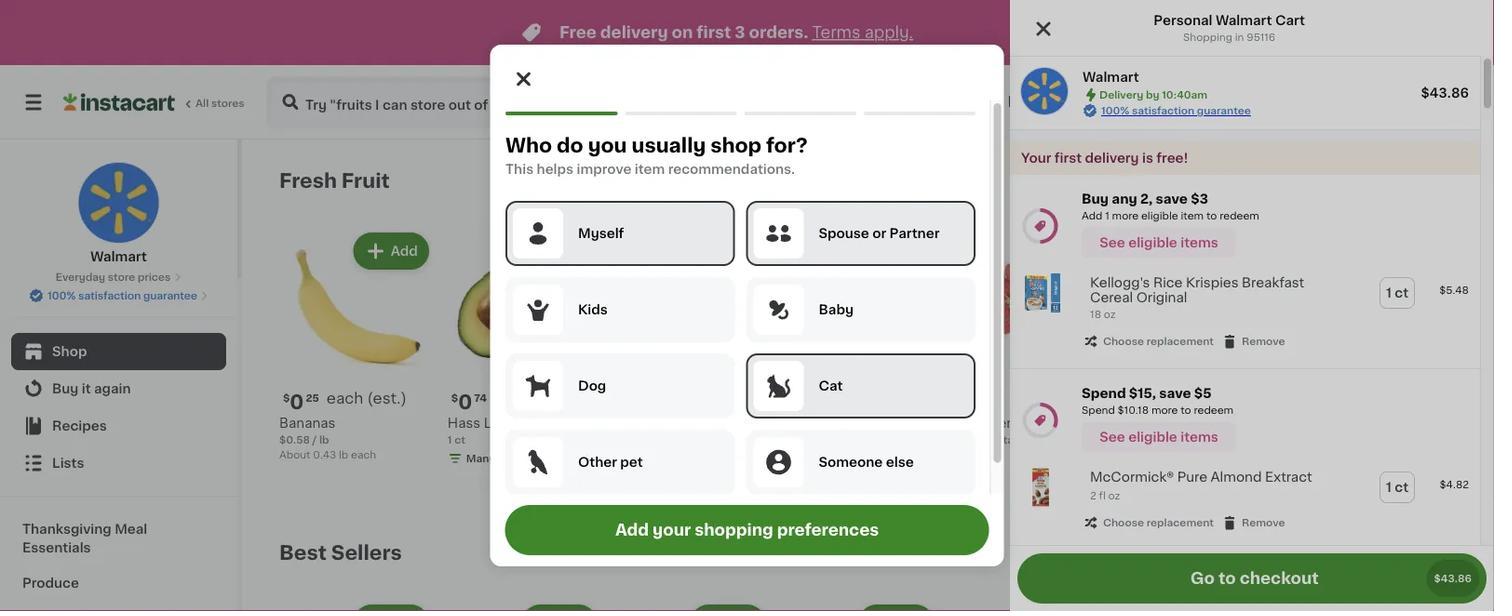 Task type: describe. For each thing, give the bounding box(es) containing it.
kids
[[578, 303, 607, 317]]

large
[[484, 417, 521, 430]]

lb right 2.48
[[1180, 469, 1190, 479]]

thanksgiving meal essentials link
[[11, 512, 226, 566]]

product group for spend $15, save $5
[[1010, 457, 1480, 543]]

each (est.)
[[327, 391, 407, 406]]

everyday store prices link
[[56, 270, 182, 285]]

green seedless grapes bag $1.98 / lb about 2.48 lb / package
[[1121, 417, 1243, 479]]

extract
[[1265, 471, 1312, 484]]

1 horizontal spatial delivery
[[1085, 152, 1139, 165]]

eligible for 2,
[[1129, 236, 1177, 249]]

cereal
[[1090, 291, 1133, 305]]

fl
[[1099, 491, 1106, 501]]

buy it again
[[52, 383, 131, 396]]

2 spend from the top
[[1082, 406, 1115, 416]]

dog
[[578, 380, 606, 393]]

add for hass large avocado
[[559, 245, 586, 258]]

$4.91 per package (estimated) element
[[1121, 390, 1275, 414]]

store
[[108, 272, 135, 283]]

choose replacement button for fl
[[1083, 515, 1214, 532]]

in down 'hass large avocado 1 ct'
[[498, 454, 508, 464]]

(est.) for 0
[[367, 391, 407, 406]]

0 vertical spatial 100% satisfaction guarantee
[[1101, 106, 1251, 116]]

0 for $ 0 25
[[290, 392, 304, 412]]

100% satisfaction guarantee link
[[1101, 103, 1251, 118]]

eligible for save
[[1129, 431, 1177, 444]]

pom wonderful ready-to-eat pomegranate arils 8 oz
[[784, 417, 904, 483]]

pure
[[1177, 471, 1208, 484]]

stock down halos california clementines 3 lb
[[679, 472, 708, 483]]

lb up 0.43
[[319, 435, 329, 445]]

/ inside the bananas $0.58 / lb about 0.43 lb each
[[312, 435, 317, 445]]

cart
[[1275, 14, 1305, 27]]

more inside buy any 2, save $3 add 1 more eligible item to redeem
[[1112, 211, 1139, 221]]

green
[[1121, 417, 1161, 430]]

street
[[1135, 95, 1179, 109]]

many in stock down 2.48
[[1140, 487, 1213, 497]]

1 left $5.48
[[1386, 287, 1392, 300]]

1 horizontal spatial first
[[1055, 152, 1082, 165]]

see for buy
[[1100, 236, 1125, 249]]

do
[[556, 135, 583, 155]]

clementines
[[616, 436, 699, 449]]

0 vertical spatial $43.86
[[1421, 87, 1469, 100]]

1 horizontal spatial satisfaction
[[1132, 106, 1195, 116]]

add for green seedless grapes bag
[[1233, 245, 1260, 258]]

almond
[[1211, 471, 1262, 484]]

/pkg
[[1167, 391, 1200, 406]]

remove for extract
[[1242, 518, 1285, 528]]

0 for $ 0 74
[[458, 392, 472, 412]]

view all (30+) button
[[1221, 534, 1339, 572]]

satisfaction inside button
[[78, 291, 141, 301]]

(40+)
[[1282, 174, 1318, 187]]

all for best sellers
[[1264, 546, 1279, 560]]

bag
[[1172, 436, 1198, 449]]

view all (40+)
[[1228, 174, 1318, 187]]

buy for buy it again
[[52, 383, 79, 396]]

first inside 'limited time offer' "region"
[[697, 25, 731, 40]]

2 vertical spatial to
[[1219, 571, 1236, 587]]

spend $15, save $5 spend $10.18 more to redeem
[[1082, 387, 1234, 416]]

all stores link
[[63, 76, 246, 128]]

hass
[[448, 417, 481, 430]]

halos
[[616, 417, 653, 430]]

terms
[[812, 25, 861, 40]]

cat
[[818, 380, 842, 393]]

add your shopping preferences element
[[490, 45, 1004, 567]]

1 ct button for extract
[[1381, 473, 1414, 503]]

view all (30+)
[[1228, 546, 1318, 560]]

stock down 'hass large avocado 1 ct'
[[510, 454, 540, 464]]

$10.18
[[1118, 406, 1149, 416]]

buy for buy any 2, save $3 add 1 more eligible item to redeem
[[1082, 193, 1109, 206]]

service type group
[[720, 84, 921, 121]]

1 horizontal spatial 100%
[[1101, 106, 1130, 116]]

wonderful
[[820, 417, 888, 430]]

100% satisfaction guarantee button
[[29, 285, 208, 303]]

100% inside button
[[48, 291, 76, 301]]

oz inside "pom wonderful ready-to-eat pomegranate arils 8 oz"
[[794, 472, 806, 483]]

16
[[953, 435, 964, 445]]

0 horizontal spatial by
[[1146, 90, 1159, 100]]

1 ct for breakfast
[[1386, 287, 1409, 300]]

bananas $0.58 / lb about 0.43 lb each
[[279, 417, 376, 460]]

8
[[784, 472, 791, 483]]

fresh fruit
[[279, 171, 390, 190]]

$4.82
[[1440, 480, 1469, 490]]

best sellers
[[279, 543, 402, 563]]

to inside buy any 2, save $3 add 1 more eligible item to redeem
[[1206, 211, 1217, 221]]

$0.25 each (estimated) element
[[279, 390, 433, 414]]

rice
[[1153, 276, 1183, 290]]

this
[[505, 163, 533, 176]]

91
[[1147, 393, 1159, 403]]

bananas
[[279, 417, 335, 430]]

pet
[[620, 456, 642, 469]]

container
[[981, 435, 1034, 445]]

best
[[279, 543, 327, 563]]

improve
[[576, 163, 631, 176]]

100% satisfaction guarantee inside 100% satisfaction guarantee button
[[48, 291, 197, 301]]

2,
[[1140, 193, 1153, 206]]

all stores
[[196, 98, 245, 108]]

$ for $ 4 91
[[1125, 393, 1132, 403]]

for?
[[766, 135, 807, 155]]

1 vertical spatial walmart
[[1083, 71, 1139, 84]]

oz inside strawberries 16 oz container
[[967, 435, 979, 445]]

0 horizontal spatial walmart
[[90, 250, 147, 263]]

items for almond
[[1181, 431, 1218, 444]]

add button for $0.58
[[355, 235, 427, 268]]

shopping
[[1183, 32, 1233, 42]]

meal
[[115, 523, 147, 536]]

any
[[1112, 193, 1137, 206]]

1 ct for extract
[[1386, 481, 1409, 495]]

lb up 2.48
[[1158, 454, 1168, 464]]

1 horizontal spatial by
[[1275, 95, 1294, 109]]

product group for buy any 2, save $3
[[1010, 263, 1480, 361]]

arils
[[876, 454, 904, 467]]

grapes
[[1121, 436, 1169, 449]]

choose replacement for kellogg's
[[1103, 337, 1214, 347]]

3 inside 'limited time offer' "region"
[[735, 25, 745, 40]]

who
[[505, 135, 552, 155]]

avocado
[[524, 417, 581, 430]]

many in stock down 'hass large avocado 1 ct'
[[466, 454, 540, 464]]

(30+)
[[1282, 546, 1318, 560]]

free delivery on first 3 orders. terms apply.
[[559, 25, 913, 40]]

95116
[[1247, 32, 1276, 42]]

walmart link
[[78, 162, 160, 266]]

1 horizontal spatial delivery by 10:40am
[[1212, 95, 1359, 109]]

see eligible items button for kellogg's
[[1082, 227, 1236, 259]]

everyday store prices
[[56, 272, 171, 283]]

shopping
[[695, 523, 773, 539]]

(est.) for 4
[[1203, 391, 1243, 406]]

walmart logo image
[[78, 162, 160, 244]]

spouse
[[818, 227, 869, 240]]

$4.97 element
[[616, 390, 770, 414]]

2 horizontal spatial /
[[1193, 469, 1197, 479]]

ct for mccormick® pure almond extract
[[1395, 481, 1409, 495]]

$15,
[[1129, 387, 1156, 400]]

your
[[653, 523, 691, 539]]

view for fresh fruit
[[1228, 174, 1260, 187]]

item for save
[[1181, 211, 1204, 221]]

stock down mccormick® pure almond extract 'button'
[[1184, 487, 1213, 497]]

to inside spend $15, save $5 spend $10.18 more to redeem
[[1181, 406, 1191, 416]]

your
[[1021, 152, 1051, 165]]

1 vertical spatial $43.86
[[1434, 574, 1472, 584]]

many in stock down halos california clementines 3 lb
[[635, 472, 708, 483]]

kellogg's rice krispies breakfast cereal original image
[[1021, 274, 1060, 313]]

pomegranate
[[784, 454, 872, 467]]

72
[[978, 393, 990, 403]]

1 horizontal spatial 10:40am
[[1297, 95, 1359, 109]]

redeem inside buy any 2, save $3 add 1 more eligible item to redeem
[[1220, 211, 1259, 221]]

checkout
[[1240, 571, 1319, 587]]

0 horizontal spatial delivery by 10:40am
[[1099, 90, 1208, 100]]

$ for $ 6 47
[[788, 393, 795, 403]]



Task type: locate. For each thing, give the bounding box(es) containing it.
item for usually
[[634, 163, 664, 176]]

0 vertical spatial 100%
[[1101, 106, 1130, 116]]

oz inside kellogg's rice krispies breakfast cereal original 18 oz
[[1104, 310, 1116, 320]]

$ left 47
[[788, 393, 795, 403]]

$5.48
[[1439, 285, 1469, 296]]

2 1 ct from the top
[[1386, 481, 1409, 495]]

see eligible items down buy any 2, save $3 add 1 more eligible item to redeem
[[1100, 236, 1218, 249]]

replacement for rice
[[1147, 337, 1214, 347]]

add for halos california clementines
[[727, 245, 755, 258]]

remove
[[1242, 337, 1285, 347], [1242, 518, 1285, 528]]

1237
[[973, 95, 1004, 109]]

choose replacement button
[[1083, 333, 1214, 350], [1083, 515, 1214, 532]]

recipes link
[[11, 408, 226, 445]]

1 left $4.82 on the right of the page
[[1386, 481, 1392, 495]]

2 see from the top
[[1100, 431, 1125, 444]]

$ 4 91
[[1125, 392, 1159, 412]]

who do you usually shop for? this helps improve item recommendations.
[[505, 135, 807, 176]]

0 horizontal spatial guarantee
[[143, 291, 197, 301]]

view for best sellers
[[1228, 546, 1261, 560]]

ct left $5.48
[[1395, 287, 1409, 300]]

in inside button
[[1340, 472, 1350, 483]]

you
[[588, 135, 627, 155]]

eligible inside buy any 2, save $3 add 1 more eligible item to redeem
[[1141, 211, 1178, 221]]

1 see from the top
[[1100, 236, 1125, 249]]

0 horizontal spatial delivery
[[1099, 90, 1143, 100]]

2 1 ct button from the top
[[1381, 473, 1414, 503]]

1 product group from the top
[[1010, 263, 1480, 361]]

2.48
[[1155, 469, 1178, 479]]

1 down your first delivery is free!
[[1105, 211, 1109, 221]]

sponsored badge image
[[784, 486, 841, 497]]

see for spend
[[1100, 431, 1125, 444]]

items up krispies
[[1181, 236, 1218, 249]]

many down pet
[[635, 472, 664, 483]]

2 choose replacement button from the top
[[1083, 515, 1214, 532]]

1 vertical spatial more
[[1151, 406, 1178, 416]]

choose replacement down 2.48
[[1103, 518, 1214, 528]]

oz
[[1104, 310, 1116, 320], [967, 435, 979, 445], [794, 472, 806, 483], [1108, 491, 1120, 501]]

1 vertical spatial see eligible items button
[[1082, 422, 1236, 454]]

1 horizontal spatial 0
[[458, 392, 472, 412]]

choose replacement button down original
[[1083, 333, 1214, 350]]

1 down hass
[[448, 435, 452, 445]]

more inside spend $15, save $5 spend $10.18 more to redeem
[[1151, 406, 1178, 416]]

delivery by 10:40am up "100% satisfaction guarantee" link
[[1099, 90, 1208, 100]]

4 $ from the left
[[1125, 393, 1132, 403]]

someone else
[[818, 456, 913, 469]]

thanksgiving
[[22, 523, 111, 536]]

partner
[[889, 227, 939, 240]]

1237 east saint james street
[[973, 95, 1179, 109]]

1 vertical spatial save
[[1159, 387, 1191, 400]]

to-
[[833, 436, 852, 449]]

1 vertical spatial guarantee
[[143, 291, 197, 301]]

(est.) up the bananas $0.58 / lb about 0.43 lb each
[[367, 391, 407, 406]]

see
[[1100, 236, 1125, 249], [1100, 431, 1125, 444]]

someone
[[818, 456, 882, 469]]

$ left 25
[[283, 393, 290, 403]]

10:40am
[[1162, 90, 1208, 100], [1297, 95, 1359, 109]]

items
[[1181, 236, 1218, 249], [1181, 431, 1218, 444]]

1 vertical spatial see
[[1100, 431, 1125, 444]]

delivery
[[1099, 90, 1143, 100], [1212, 95, 1272, 109]]

2 see eligible items button from the top
[[1082, 422, 1236, 454]]

3 left "orders."
[[735, 25, 745, 40]]

1 items from the top
[[1181, 236, 1218, 249]]

delivery by 10:40am link
[[1182, 91, 1359, 114]]

$ for $ 0 74
[[451, 393, 458, 403]]

walmart inside personal walmart cart shopping in 95116
[[1216, 14, 1272, 27]]

0 vertical spatial to
[[1206, 211, 1217, 221]]

again
[[94, 383, 131, 396]]

items for krispies
[[1181, 236, 1218, 249]]

2 horizontal spatial walmart
[[1216, 14, 1272, 27]]

stock
[[510, 454, 540, 464], [679, 472, 708, 483], [1352, 472, 1382, 483], [1184, 487, 1213, 497]]

11
[[1427, 96, 1439, 109]]

redeem down $5
[[1194, 406, 1234, 416]]

each right 25
[[327, 391, 363, 406]]

see eligible items down green
[[1100, 431, 1218, 444]]

promotion-wrapper element containing buy any 2, save $3
[[1010, 175, 1480, 370]]

0 horizontal spatial 3
[[616, 454, 623, 464]]

view inside view all (40+) popup button
[[1228, 174, 1260, 187]]

1 choose replacement from the top
[[1103, 337, 1214, 347]]

$5
[[1194, 387, 1212, 400]]

free!
[[1157, 152, 1188, 165]]

eligible
[[1141, 211, 1178, 221], [1129, 236, 1177, 249], [1129, 431, 1177, 444]]

1 vertical spatial product group
[[1010, 457, 1480, 543]]

see eligible items for kellogg's
[[1100, 236, 1218, 249]]

add button for large
[[524, 235, 596, 268]]

in down halos california clementines 3 lb
[[667, 472, 676, 483]]

save right the 2,
[[1156, 193, 1188, 206]]

1 see eligible items button from the top
[[1082, 227, 1236, 259]]

add for strawberries
[[1064, 245, 1091, 258]]

1 horizontal spatial to
[[1206, 211, 1217, 221]]

satisfaction down everyday store prices
[[78, 291, 141, 301]]

all
[[1264, 174, 1279, 187], [1264, 546, 1279, 560]]

add button down recommendations.
[[692, 235, 764, 268]]

1 promotion-wrapper element from the top
[[1010, 175, 1480, 370]]

3 inside halos california clementines 3 lb
[[616, 454, 623, 464]]

$ for $ 0 25
[[283, 393, 290, 403]]

shop link
[[11, 333, 226, 371]]

1 horizontal spatial /
[[1152, 454, 1156, 464]]

to up the seedless
[[1181, 406, 1191, 416]]

product group containing add
[[616, 229, 770, 489]]

2 item carousel region from the top
[[279, 534, 1443, 612]]

walmart
[[1216, 14, 1272, 27], [1083, 71, 1139, 84], [90, 250, 147, 263]]

about inside the bananas $0.58 / lb about 0.43 lb each
[[279, 450, 311, 460]]

kellogg's rice krispies breakfast cereal original button
[[1090, 276, 1337, 306]]

walmart image
[[1021, 68, 1068, 115]]

1 1 ct button from the top
[[1381, 278, 1414, 308]]

1 vertical spatial view
[[1228, 546, 1261, 560]]

100% satisfaction guarantee up free!
[[1101, 106, 1251, 116]]

1 1 ct from the top
[[1386, 287, 1409, 300]]

1237 east saint james street button
[[943, 76, 1179, 128]]

see up $1.98
[[1100, 431, 1125, 444]]

0 vertical spatial 2
[[963, 392, 976, 412]]

remove for breakfast
[[1242, 337, 1285, 347]]

produce link
[[11, 566, 226, 601]]

0 vertical spatial choose replacement button
[[1083, 333, 1214, 350]]

0 horizontal spatial satisfaction
[[78, 291, 141, 301]]

item down usually
[[634, 163, 664, 176]]

0 horizontal spatial about
[[279, 450, 311, 460]]

remove up view all (30+)
[[1242, 518, 1285, 528]]

view all (40+) button
[[1221, 162, 1339, 199]]

0 vertical spatial 3
[[735, 25, 745, 40]]

add button up krispies
[[1197, 235, 1269, 268]]

0 vertical spatial delivery
[[600, 25, 668, 40]]

item carousel region
[[279, 162, 1443, 519], [279, 534, 1443, 612]]

in down 2.48
[[1172, 487, 1181, 497]]

see eligible items for mccormick®
[[1100, 431, 1218, 444]]

2 (est.) from the left
[[1203, 391, 1243, 406]]

view inside "view all (30+)" popup button
[[1228, 546, 1261, 560]]

/
[[312, 435, 317, 445], [1152, 454, 1156, 464], [1193, 469, 1197, 479]]

to
[[1206, 211, 1217, 221], [1181, 406, 1191, 416], [1219, 571, 1236, 587]]

3 add button from the left
[[692, 235, 764, 268]]

about inside green seedless grapes bag $1.98 / lb about 2.48 lb / package
[[1121, 469, 1152, 479]]

add for bananas
[[391, 245, 418, 258]]

2 product group from the top
[[1010, 457, 1480, 543]]

1 vertical spatial 1 ct button
[[1381, 473, 1414, 503]]

prices
[[138, 272, 171, 283]]

spend left $10.18
[[1082, 406, 1115, 416]]

many inside button
[[1308, 472, 1338, 483]]

0 vertical spatial see
[[1100, 236, 1125, 249]]

ct down hass
[[455, 435, 465, 445]]

by down 95116
[[1275, 95, 1294, 109]]

1 vertical spatial remove
[[1242, 518, 1285, 528]]

satisfaction up free!
[[1132, 106, 1195, 116]]

0 vertical spatial save
[[1156, 193, 1188, 206]]

ct inside 'hass large avocado 1 ct'
[[455, 435, 465, 445]]

2 items from the top
[[1181, 431, 1218, 444]]

redeem inside spend $15, save $5 spend $10.18 more to redeem
[[1194, 406, 1234, 416]]

1 horizontal spatial item
[[1181, 211, 1204, 221]]

$ inside $ 0 74
[[451, 393, 458, 403]]

california
[[657, 417, 719, 430]]

many down hass
[[466, 454, 496, 464]]

0 left 74
[[458, 392, 472, 412]]

oz inside mccormick® pure almond extract 2 fl oz
[[1108, 491, 1120, 501]]

$ inside $ 6 47
[[788, 393, 795, 403]]

view up go to checkout
[[1228, 546, 1261, 560]]

buy it again link
[[11, 371, 226, 408]]

100% down the everyday
[[48, 291, 76, 301]]

0 vertical spatial items
[[1181, 236, 1218, 249]]

everyday
[[56, 272, 105, 283]]

remove down breakfast
[[1242, 337, 1285, 347]]

buy
[[1082, 193, 1109, 206], [52, 383, 79, 396]]

lb right 0.43
[[339, 450, 348, 460]]

replacement down mccormick® pure almond extract 2 fl oz
[[1147, 518, 1214, 528]]

1 vertical spatial buy
[[52, 383, 79, 396]]

choose down cereal
[[1103, 337, 1144, 347]]

produce
[[22, 577, 79, 590]]

stock inside many in stock button
[[1352, 472, 1382, 483]]

each right 0.43
[[351, 450, 376, 460]]

0 vertical spatial item
[[634, 163, 664, 176]]

1 $ from the left
[[283, 393, 290, 403]]

item carousel region containing fresh fruit
[[279, 162, 1443, 519]]

item inside buy any 2, save $3 add 1 more eligible item to redeem
[[1181, 211, 1204, 221]]

your first delivery is free!
[[1021, 152, 1188, 165]]

else
[[886, 456, 913, 469]]

0 vertical spatial /
[[312, 435, 317, 445]]

1 add button from the left
[[355, 235, 427, 268]]

0 vertical spatial spend
[[1082, 387, 1126, 400]]

0 horizontal spatial 100%
[[48, 291, 76, 301]]

spouse or partner
[[818, 227, 939, 240]]

personal
[[1154, 14, 1213, 27]]

0 horizontal spatial item
[[634, 163, 664, 176]]

see up kellogg's
[[1100, 236, 1125, 249]]

2 remove from the top
[[1242, 518, 1285, 528]]

choose for fl
[[1103, 518, 1144, 528]]

delivery inside 'limited time offer' "region"
[[600, 25, 668, 40]]

2 left fl
[[1090, 491, 1096, 501]]

item
[[634, 163, 664, 176], [1181, 211, 1204, 221]]

remove button for extract
[[1221, 515, 1285, 532]]

more down "any"
[[1112, 211, 1139, 221]]

2 choose from the top
[[1103, 518, 1144, 528]]

about down $1.98
[[1121, 469, 1152, 479]]

recommendations.
[[668, 163, 795, 176]]

1 0 from the left
[[290, 392, 304, 412]]

is
[[1142, 152, 1153, 165]]

guarantee down prices
[[143, 291, 197, 301]]

1 spend from the top
[[1082, 387, 1126, 400]]

3 down halos
[[616, 454, 623, 464]]

replacement for pure
[[1147, 518, 1214, 528]]

eligible down buy any 2, save $3 add 1 more eligible item to redeem
[[1129, 236, 1177, 249]]

1 horizontal spatial walmart
[[1083, 71, 1139, 84]]

6
[[795, 392, 808, 412]]

0.43
[[313, 450, 336, 460]]

guarantee inside button
[[143, 291, 197, 301]]

1 replacement from the top
[[1147, 337, 1214, 347]]

1 vertical spatial item
[[1181, 211, 1204, 221]]

delivery
[[600, 25, 668, 40], [1085, 152, 1139, 165]]

0 vertical spatial satisfaction
[[1132, 106, 1195, 116]]

add button for california
[[692, 235, 764, 268]]

1 remove from the top
[[1242, 337, 1285, 347]]

1 vertical spatial items
[[1181, 431, 1218, 444]]

2 0 from the left
[[458, 392, 472, 412]]

promotion-wrapper element containing spend $15, save $5
[[1010, 370, 1480, 551]]

1 vertical spatial spend
[[1082, 406, 1115, 416]]

eligible down the 2,
[[1141, 211, 1178, 221]]

instacart logo image
[[63, 91, 175, 114]]

many in stock up (30+)
[[1308, 472, 1382, 483]]

remove button up view all (30+)
[[1221, 515, 1285, 532]]

see eligible items button
[[1082, 227, 1236, 259], [1082, 422, 1236, 454]]

product group containing mccormick® pure almond extract
[[1010, 457, 1480, 543]]

2 vertical spatial ct
[[1395, 481, 1409, 495]]

2 vertical spatial walmart
[[90, 250, 147, 263]]

1 ct left $5.48
[[1386, 287, 1409, 300]]

2 see eligible items from the top
[[1100, 431, 1218, 444]]

choose replacement button for original
[[1083, 333, 1214, 350]]

1 vertical spatial choose replacement button
[[1083, 515, 1214, 532]]

100% satisfaction guarantee down the store
[[48, 291, 197, 301]]

0 vertical spatial buy
[[1082, 193, 1109, 206]]

item inside who do you usually shop for? this helps improve item recommendations.
[[634, 163, 664, 176]]

1 horizontal spatial about
[[1121, 469, 1152, 479]]

choose down fl
[[1103, 518, 1144, 528]]

walmart up everyday store prices link at the left top of page
[[90, 250, 147, 263]]

many down 2.48
[[1140, 487, 1169, 497]]

each
[[327, 391, 363, 406], [351, 450, 376, 460]]

47
[[810, 393, 823, 403]]

1 horizontal spatial guarantee
[[1197, 106, 1251, 116]]

0 vertical spatial item carousel region
[[279, 162, 1443, 519]]

many up (30+)
[[1308, 472, 1338, 483]]

1 see eligible items from the top
[[1100, 236, 1218, 249]]

delivery inside delivery by 10:40am link
[[1212, 95, 1272, 109]]

1 ct button left $5.48
[[1381, 278, 1414, 308]]

2 inside mccormick® pure almond extract 2 fl oz
[[1090, 491, 1096, 501]]

choose replacement for mccormick®
[[1103, 518, 1214, 528]]

shop
[[52, 345, 87, 358]]

satisfaction
[[1132, 106, 1195, 116], [78, 291, 141, 301]]

see eligible items button down buy any 2, save $3 add 1 more eligible item to redeem
[[1082, 227, 1236, 259]]

kellogg's
[[1090, 276, 1150, 290]]

$ left 74
[[451, 393, 458, 403]]

$ up $10.18
[[1125, 393, 1132, 403]]

remove button down breakfast
[[1221, 333, 1285, 350]]

2 $ from the left
[[788, 393, 795, 403]]

1 vertical spatial delivery
[[1085, 152, 1139, 165]]

strawberries
[[953, 417, 1035, 430]]

(est.) inside $0.25 each (estimated) element
[[367, 391, 407, 406]]

in inside personal walmart cart shopping in 95116
[[1235, 32, 1244, 42]]

lb down clementines
[[625, 454, 635, 464]]

1 vertical spatial item carousel region
[[279, 534, 1443, 612]]

100%
[[1101, 106, 1130, 116], [48, 291, 76, 301]]

2 vertical spatial /
[[1193, 469, 1197, 479]]

1 vertical spatial satisfaction
[[78, 291, 141, 301]]

walmart up james
[[1083, 71, 1139, 84]]

mccormick® pure almond extract image
[[1021, 468, 1060, 508]]

add inside add your shopping preferences button
[[615, 523, 649, 539]]

100% left street
[[1101, 106, 1130, 116]]

1 vertical spatial each
[[351, 450, 376, 460]]

1 vertical spatial eligible
[[1129, 236, 1177, 249]]

delivery left is
[[1085, 152, 1139, 165]]

save inside spend $15, save $5 spend $10.18 more to redeem
[[1159, 387, 1191, 400]]

save inside buy any 2, save $3 add 1 more eligible item to redeem
[[1156, 193, 1188, 206]]

0 vertical spatial product group
[[1010, 263, 1480, 361]]

each inside the bananas $0.58 / lb about 0.43 lb each
[[351, 450, 376, 460]]

product group
[[279, 229, 433, 463], [448, 229, 601, 470], [616, 229, 770, 489], [784, 229, 938, 502], [953, 229, 1106, 448], [1121, 229, 1275, 504], [279, 601, 433, 612], [448, 601, 601, 612], [616, 601, 770, 612], [784, 601, 938, 612], [953, 601, 1106, 612], [1121, 601, 1275, 612], [1290, 601, 1443, 612]]

1 vertical spatial see eligible items
[[1100, 431, 1218, 444]]

limited time offer region
[[0, 0, 1439, 65]]

0 vertical spatial replacement
[[1147, 337, 1214, 347]]

0 vertical spatial choose
[[1103, 337, 1144, 347]]

spend up $10.18
[[1082, 387, 1126, 400]]

many in stock inside button
[[1308, 472, 1382, 483]]

2 left 72
[[963, 392, 976, 412]]

2 choose replacement from the top
[[1103, 518, 1214, 528]]

buy inside buy any 2, save $3 add 1 more eligible item to redeem
[[1082, 193, 1109, 206]]

0 horizontal spatial buy
[[52, 383, 79, 396]]

see eligible items button up $1.98
[[1082, 422, 1236, 454]]

many
[[466, 454, 496, 464], [635, 472, 664, 483], [1308, 472, 1338, 483], [1140, 487, 1169, 497]]

lb inside halos california clementines 3 lb
[[625, 454, 635, 464]]

/pkg (est.)
[[1167, 391, 1243, 406]]

seedless
[[1165, 417, 1225, 430]]

buy any 2, save $3 add 1 more eligible item to redeem
[[1082, 193, 1259, 221]]

on
[[672, 25, 693, 40]]

0 vertical spatial choose replacement
[[1103, 337, 1214, 347]]

$ inside $ 0 25
[[283, 393, 290, 403]]

walmart up 95116
[[1216, 14, 1272, 27]]

1 horizontal spatial buy
[[1082, 193, 1109, 206]]

/ up 0.43
[[312, 435, 317, 445]]

2 vertical spatial eligible
[[1129, 431, 1177, 444]]

$ inside $ 4 91
[[1125, 393, 1132, 403]]

1 remove button from the top
[[1221, 333, 1285, 350]]

delivery left on
[[600, 25, 668, 40]]

1 horizontal spatial 3
[[735, 25, 745, 40]]

0 vertical spatial 1 ct
[[1386, 287, 1409, 300]]

0 vertical spatial remove button
[[1221, 333, 1285, 350]]

shop
[[710, 135, 761, 155]]

add button down fruit
[[355, 235, 427, 268]]

1 choose replacement button from the top
[[1083, 333, 1214, 350]]

0 left 25
[[290, 392, 304, 412]]

0 vertical spatial each
[[327, 391, 363, 406]]

choose for original
[[1103, 337, 1144, 347]]

remove button for breakfast
[[1221, 333, 1285, 350]]

kellogg's rice krispies breakfast cereal original 18 oz
[[1090, 276, 1304, 320]]

1 vertical spatial 3
[[616, 454, 623, 464]]

ct for kellogg's rice krispies breakfast cereal original
[[1395, 287, 1409, 300]]

None search field
[[266, 76, 696, 128]]

helps
[[536, 163, 573, 176]]

1 choose from the top
[[1103, 337, 1144, 347]]

(est.) inside $4.91 per package (estimated) element
[[1203, 391, 1243, 406]]

product group containing 6
[[784, 229, 938, 502]]

0 vertical spatial redeem
[[1220, 211, 1259, 221]]

0 vertical spatial eligible
[[1141, 211, 1178, 221]]

2 add button from the left
[[524, 235, 596, 268]]

delivery by 10:40am down 95116
[[1212, 95, 1359, 109]]

or
[[872, 227, 886, 240]]

halos california clementines 3 lb
[[616, 417, 719, 464]]

0 vertical spatial walmart
[[1216, 14, 1272, 27]]

0 horizontal spatial 10:40am
[[1162, 90, 1208, 100]]

1 item carousel region from the top
[[279, 162, 1443, 519]]

(est.) up the seedless
[[1203, 391, 1243, 406]]

first
[[697, 25, 731, 40], [1055, 152, 1082, 165]]

first right your
[[1055, 152, 1082, 165]]

1 vertical spatial remove button
[[1221, 515, 1285, 532]]

product group
[[1010, 263, 1480, 361], [1010, 457, 1480, 543]]

item carousel region containing best sellers
[[279, 534, 1443, 612]]

2 replacement from the top
[[1147, 518, 1214, 528]]

1 inside 'hass large avocado 1 ct'
[[448, 435, 452, 445]]

10:40am up (40+)
[[1297, 95, 1359, 109]]

delivery down 95116
[[1212, 95, 1272, 109]]

1 vertical spatial 100% satisfaction guarantee
[[48, 291, 197, 301]]

in
[[1235, 32, 1244, 42], [498, 454, 508, 464], [667, 472, 676, 483], [1340, 472, 1350, 483], [1172, 487, 1181, 497]]

add button up kids
[[524, 235, 596, 268]]

all up checkout
[[1264, 546, 1279, 560]]

3 $ from the left
[[451, 393, 458, 403]]

preferences
[[777, 523, 879, 539]]

guarantee
[[1197, 106, 1251, 116], [143, 291, 197, 301]]

0 vertical spatial guarantee
[[1197, 106, 1251, 116]]

0 vertical spatial view
[[1228, 174, 1260, 187]]

0 vertical spatial about
[[279, 450, 311, 460]]

add inside buy any 2, save $3 add 1 more eligible item to redeem
[[1082, 211, 1103, 221]]

1 horizontal spatial 100% satisfaction guarantee
[[1101, 106, 1251, 116]]

1 all from the top
[[1264, 174, 1279, 187]]

redeem down view all (40+)
[[1220, 211, 1259, 221]]

1 view from the top
[[1228, 174, 1260, 187]]

1 ct button left $4.82 on the right of the page
[[1381, 473, 1414, 503]]

0 horizontal spatial delivery
[[600, 25, 668, 40]]

2 remove button from the top
[[1221, 515, 1285, 532]]

personal walmart cart shopping in 95116
[[1154, 14, 1305, 42]]

0 horizontal spatial 2
[[963, 392, 976, 412]]

all for fresh fruit
[[1264, 174, 1279, 187]]

choose replacement down original
[[1103, 337, 1214, 347]]

2 promotion-wrapper element from the top
[[1010, 370, 1480, 551]]

to right go
[[1219, 571, 1236, 587]]

4 add button from the left
[[1029, 235, 1101, 268]]

product group containing 4
[[1121, 229, 1275, 504]]

1 vertical spatial ct
[[455, 435, 465, 445]]

1 ct
[[1386, 287, 1409, 300], [1386, 481, 1409, 495]]

0 horizontal spatial to
[[1181, 406, 1191, 416]]

product group containing kellogg's rice krispies breakfast cereal original
[[1010, 263, 1480, 361]]

0 vertical spatial more
[[1112, 211, 1139, 221]]

see eligible items button for mccormick®
[[1082, 422, 1236, 454]]

1 vertical spatial choose
[[1103, 518, 1144, 528]]

1 horizontal spatial delivery
[[1212, 95, 1272, 109]]

replacement down kellogg's rice krispies breakfast cereal original 18 oz
[[1147, 337, 1214, 347]]

promotion-wrapper element
[[1010, 175, 1480, 370], [1010, 370, 1480, 551]]

0 vertical spatial 1 ct button
[[1381, 278, 1414, 308]]

2 view from the top
[[1228, 546, 1261, 560]]

about down $0.58
[[279, 450, 311, 460]]

buy left "any"
[[1082, 193, 1109, 206]]

2 all from the top
[[1264, 546, 1279, 560]]

stock right the extract
[[1352, 472, 1382, 483]]

add your shopping preferences button
[[505, 506, 989, 556]]

5 add button from the left
[[1197, 235, 1269, 268]]

1 ct button for breakfast
[[1381, 278, 1414, 308]]

1 horizontal spatial (est.)
[[1203, 391, 1243, 406]]

east
[[1008, 95, 1039, 109]]

first right on
[[697, 25, 731, 40]]

product group containing 2
[[953, 229, 1106, 448]]

view left (40+)
[[1228, 174, 1260, 187]]

replacement
[[1147, 337, 1214, 347], [1147, 518, 1214, 528]]

item down $3
[[1181, 211, 1204, 221]]

10:40am up "100% satisfaction guarantee" link
[[1162, 90, 1208, 100]]

ready-
[[784, 436, 833, 449]]

1 vertical spatial 1 ct
[[1386, 481, 1409, 495]]

1 inside buy any 2, save $3 add 1 more eligible item to redeem
[[1105, 211, 1109, 221]]

strawberries 16 oz container
[[953, 417, 1035, 445]]

1 horizontal spatial 2
[[1090, 491, 1096, 501]]

0 horizontal spatial 0
[[290, 392, 304, 412]]

1 (est.) from the left
[[367, 391, 407, 406]]

go
[[1191, 571, 1215, 587]]

0 vertical spatial see eligible items button
[[1082, 227, 1236, 259]]

1 vertical spatial redeem
[[1194, 406, 1234, 416]]



Task type: vqa. For each thing, say whether or not it's contained in the screenshot.
Buy to the left
yes



